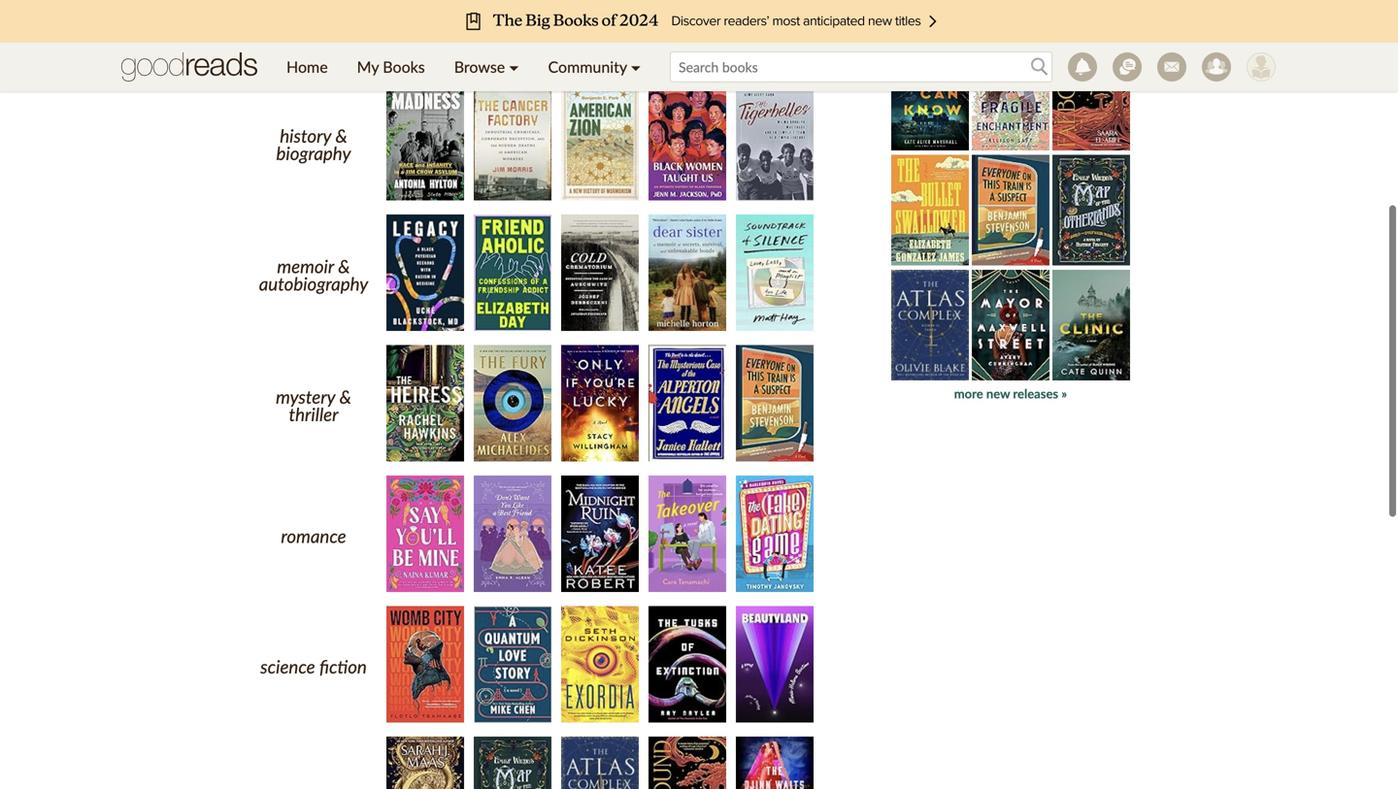 Task type: describe. For each thing, give the bounding box(es) containing it.
a quantum love story image
[[474, 606, 552, 723]]

mystery
[[276, 386, 335, 408]]

community ▾ button
[[534, 43, 655, 91]]

science
[[260, 656, 315, 678]]

my group discussions image
[[1113, 52, 1142, 82]]

john smith image
[[1247, 52, 1276, 82]]

midnight ruin (dark olympus, #6) image
[[561, 476, 639, 592]]

don't want you like a best friend (mischief & matchmaking, #1) image
[[474, 476, 552, 592]]

more
[[954, 386, 983, 401]]

say you'll be mine image
[[386, 476, 464, 592]]

▾ for community ▾
[[631, 57, 641, 76]]

the [fake] dating game image
[[736, 476, 814, 592]]

browse ▾ button
[[440, 43, 534, 91]]

0 vertical spatial the atlas complex (the atlas, #3) image
[[891, 270, 969, 381]]

the clinic image
[[1053, 270, 1130, 381]]

the fury image
[[474, 345, 552, 462]]

my
[[357, 57, 379, 76]]

1 horizontal spatial a fragile enchantment image
[[972, 40, 1050, 150]]

new
[[986, 386, 1010, 401]]

memoir & autobiography
[[259, 255, 368, 294]]

memoir
[[277, 255, 334, 277]]

history
[[280, 125, 331, 146]]

browse ▾
[[454, 57, 519, 76]]

0 horizontal spatial the atlas complex (the atlas, #3) image
[[561, 737, 639, 789]]

so let them burn (divine traitors, #1) image
[[736, 0, 814, 70]]

0 horizontal spatial a fragile enchantment image
[[386, 0, 464, 70]]

inbox image
[[1157, 52, 1187, 82]]

releases
[[1013, 386, 1059, 401]]

womb city image
[[386, 606, 464, 723]]

the takeover image
[[649, 476, 726, 592]]

Search for books to add to your shelves search field
[[670, 51, 1053, 83]]

the tigerbelles: olympic legends from tennessee state image
[[736, 84, 814, 201]]

friend requests image
[[1202, 52, 1231, 82]]

the invocations image
[[474, 0, 552, 70]]

madness: race and insanity in a jim crow asylum image
[[386, 84, 464, 201]]

more new releases »
[[954, 386, 1067, 401]]

home
[[286, 57, 328, 76]]

beautyland image
[[736, 606, 814, 723]]

browse
[[454, 57, 505, 76]]

only if you're lucky image
[[561, 345, 639, 462]]

dear sister: a memoir of secrets, survival, and unbreakable bonds image
[[649, 215, 726, 331]]

friendaholic image
[[474, 215, 552, 331]]

books
[[383, 57, 425, 76]]

no one can know image
[[891, 40, 969, 150]]

black women taught us: an intimate history of black feminism image
[[649, 84, 726, 201]]

community
[[548, 57, 627, 76]]



Task type: locate. For each thing, give the bounding box(es) containing it.
0 vertical spatial faebound (faebound, #1) image
[[1053, 40, 1130, 150]]

a fragile enchantment image right my
[[386, 0, 464, 70]]

▾ inside popup button
[[509, 57, 519, 76]]

0 horizontal spatial faebound (faebound, #1) image
[[649, 737, 726, 789]]

the heiress image left the fury image
[[386, 345, 464, 462]]

& inside mystery & thriller
[[339, 386, 351, 408]]

the djinn waits a hundred years image
[[736, 737, 814, 789]]

home link
[[272, 43, 342, 91]]

▾ right browse in the left of the page
[[509, 57, 519, 76]]

biography
[[276, 142, 351, 164]]

cold crematorium: reporting from the land of auschwitz image
[[561, 215, 639, 331]]

the cancer factory: industrial chemicals, corporate deception, and the hidden deaths of american workers image
[[474, 84, 552, 201]]

faebound (faebound, #1) image
[[1053, 40, 1130, 150], [649, 737, 726, 789]]

0 vertical spatial &
[[335, 125, 347, 146]]

community ▾
[[548, 57, 641, 76]]

the heiress image up no one can know "image"
[[891, 0, 969, 35]]

▾ for browse ▾
[[509, 57, 519, 76]]

the atlas complex (the atlas, #3) image right emily wilde's map of the otherlands (emily wilde, #2) image on the left bottom
[[561, 737, 639, 789]]

& for memoir
[[338, 255, 350, 277]]

& inside history & biography
[[335, 125, 347, 146]]

& for mystery
[[339, 386, 351, 408]]

a fragile enchantment image left notifications icon
[[972, 40, 1050, 150]]

the bullet swallower image
[[891, 155, 969, 266]]

house of flame and shadow (crescent city, #3) image
[[386, 737, 464, 789]]

1 ▾ from the left
[[509, 57, 519, 76]]

arya khanna's bollywood moment image
[[561, 0, 639, 70]]

the getaway list image
[[649, 0, 726, 70]]

science fiction
[[260, 656, 367, 678]]

2 ▾ from the left
[[631, 57, 641, 76]]

the heiress image for no one can know "image"
[[891, 0, 969, 35]]

& right 'memoir'
[[338, 255, 350, 277]]

notifications image
[[1068, 52, 1097, 82]]

the tusks of extinction image
[[649, 606, 726, 723]]

autobiography
[[259, 273, 368, 294]]

2 vertical spatial &
[[339, 386, 351, 408]]

1 horizontal spatial the heiress image
[[891, 0, 969, 35]]

my books link
[[342, 43, 440, 91]]

▾ inside popup button
[[631, 57, 641, 76]]

0 vertical spatial the heiress image
[[891, 0, 969, 35]]

▾ right community
[[631, 57, 641, 76]]

menu containing home
[[272, 43, 655, 91]]

0 vertical spatial everyone on this train is a suspect (ernest cunningham, #2) image
[[972, 155, 1050, 266]]

1 horizontal spatial faebound (faebound, #1) image
[[1053, 40, 1130, 150]]

1 vertical spatial &
[[338, 255, 350, 277]]

&
[[335, 125, 347, 146], [338, 255, 350, 277], [339, 386, 351, 408]]

the heiress image for the fury image
[[386, 345, 464, 462]]

more new releases » link
[[954, 386, 1067, 401]]

Search books text field
[[670, 51, 1053, 83]]

the mayor of maxwell street image
[[972, 270, 1050, 381]]

& right thriller
[[339, 386, 351, 408]]

1 horizontal spatial the atlas complex (the atlas, #3) image
[[891, 270, 969, 381]]

romance
[[281, 525, 346, 547]]

emily wilde's map of the otherlands (emily wilde, #2) image
[[1053, 155, 1130, 266]]

1 horizontal spatial everyone on this train is a suspect (ernest cunningham, #2) image
[[972, 155, 1050, 266]]

everyone on this train is a suspect (ernest cunningham, #2) image left emily wilde's map of the otherlands (emily wilde, #2) image
[[972, 155, 1050, 266]]

1 horizontal spatial ▾
[[631, 57, 641, 76]]

»
[[1062, 386, 1067, 401]]

& for history
[[335, 125, 347, 146]]

soundtrack of silence: love, loss, and a playlist for life image
[[736, 215, 814, 331]]

everyone on this train is a suspect (ernest cunningham, #2) image right the mysterious case of the alperton angels image
[[736, 345, 814, 462]]

0 horizontal spatial ▾
[[509, 57, 519, 76]]

exordia image
[[561, 606, 639, 723]]

1 vertical spatial the atlas complex (the atlas, #3) image
[[561, 737, 639, 789]]

▾
[[509, 57, 519, 76], [631, 57, 641, 76]]

american zion: a new history of mormonism image
[[561, 84, 639, 201]]

faebound (faebound, #1) image left the djinn waits a hundred years image on the right of the page
[[649, 737, 726, 789]]

the mysterious case of the alperton angels image
[[649, 345, 726, 462]]

menu
[[272, 43, 655, 91]]

emily wilde's map of the otherlands (emily wilde, #2) image
[[474, 737, 552, 789]]

the heiress image
[[891, 0, 969, 35], [386, 345, 464, 462]]

the atlas complex (the atlas, #3) image
[[891, 270, 969, 381], [561, 737, 639, 789]]

my books
[[357, 57, 425, 76]]

faebound (faebound, #1) image left inbox image
[[1053, 40, 1130, 150]]

thriller
[[289, 403, 338, 425]]

everyone on this train is a suspect (ernest cunningham, #2) image
[[972, 155, 1050, 266], [736, 345, 814, 462]]

0 horizontal spatial the heiress image
[[386, 345, 464, 462]]

1 vertical spatial the heiress image
[[386, 345, 464, 462]]

legacy: a black physician reckons with racism in medicine image
[[386, 215, 464, 331]]

0 horizontal spatial everyone on this train is a suspect (ernest cunningham, #2) image
[[736, 345, 814, 462]]

history & biography
[[276, 125, 351, 164]]

the atlas complex (the atlas, #3) image up the more
[[891, 270, 969, 381]]

1 vertical spatial everyone on this train is a suspect (ernest cunningham, #2) image
[[736, 345, 814, 462]]

& right history
[[335, 125, 347, 146]]

fiction
[[319, 656, 367, 678]]

a fragile enchantment image
[[386, 0, 464, 70], [972, 40, 1050, 150]]

mystery & thriller
[[276, 386, 351, 425]]

1 vertical spatial faebound (faebound, #1) image
[[649, 737, 726, 789]]

& inside memoir & autobiography
[[338, 255, 350, 277]]



Task type: vqa. For each thing, say whether or not it's contained in the screenshot.
Brad
no



